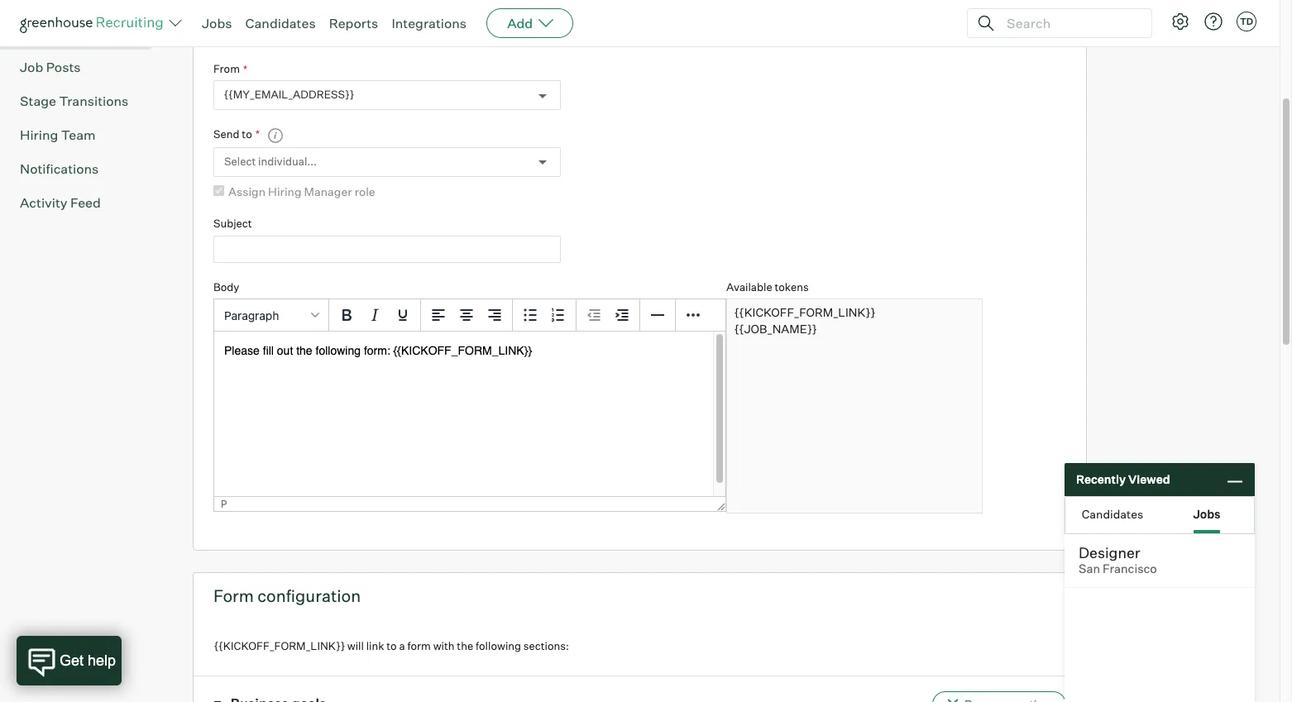 Task type: describe. For each thing, give the bounding box(es) containing it.
individual...
[[258, 155, 317, 168]]

tokens
[[775, 281, 809, 294]]

body
[[214, 281, 239, 294]]

activity
[[20, 194, 67, 211]]

paragraph group
[[214, 300, 726, 332]]

job for job kickoff
[[20, 25, 44, 41]]

to for send
[[242, 128, 252, 141]]

select
[[224, 155, 256, 168]]

1 vertical spatial jobs
[[1194, 507, 1221, 521]]

stage
[[20, 92, 56, 109]]

francisco
[[1103, 562, 1158, 577]]

p
[[221, 499, 227, 511]]

this user will be able to open the form for collaboration with other job admins on the job kickoff page. element
[[263, 127, 284, 144]]

paragraph
[[224, 309, 279, 323]]

notifications
[[20, 160, 99, 177]]

1 toolbar from the left
[[329, 300, 421, 332]]

{{kickoff_form_link}} for will
[[214, 640, 345, 653]]

kickoff
[[47, 25, 92, 41]]

0 vertical spatial manager
[[331, 8, 400, 29]]

email to hiring manager
[[214, 8, 400, 29]]

role
[[355, 184, 375, 199]]

1 vertical spatial manager
[[304, 184, 352, 199]]

configuration
[[258, 586, 361, 607]]

reports
[[329, 15, 379, 31]]

stage transitions
[[20, 92, 129, 109]]

{{kickoff_form_link}} {{job_name}}
[[735, 306, 876, 336]]

td
[[1241, 16, 1254, 27]]

this user will be able to open the form for collaboration with other job admins on the job kickoff page. image
[[267, 127, 284, 144]]

2 toolbar from the left
[[421, 300, 513, 332]]

send
[[214, 128, 240, 141]]

transitions
[[59, 92, 129, 109]]

designer san francisco
[[1079, 544, 1158, 577]]

greenhouse recruiting image
[[20, 13, 169, 33]]

hiring team
[[20, 126, 96, 143]]

3 toolbar from the left
[[513, 300, 577, 332]]

job posts
[[20, 58, 81, 75]]

assign hiring manager role
[[228, 184, 375, 199]]

td button
[[1234, 8, 1260, 35]]

assign
[[228, 184, 266, 199]]

sections:
[[524, 640, 569, 653]]

add button
[[487, 8, 574, 38]]

activity feed
[[20, 194, 101, 211]]

td button
[[1237, 12, 1257, 31]]

hiring inside hiring team link
[[20, 126, 58, 143]]

0 vertical spatial hiring
[[280, 8, 328, 29]]

feed
[[70, 194, 101, 211]]

{{job_name}}
[[735, 322, 817, 336]]

to for email
[[261, 8, 276, 29]]

Search text field
[[1003, 11, 1137, 35]]

available tokens
[[727, 281, 809, 294]]

form configuration
[[214, 586, 361, 607]]

hiring team link
[[20, 125, 146, 145]]

*
[[256, 128, 260, 141]]

0 horizontal spatial jobs
[[202, 15, 232, 31]]

{{kickoff_form_link}} will link to a form with the following sections:
[[214, 640, 569, 653]]

san
[[1079, 562, 1101, 577]]

{{kickoff_form_link}} for {{job_name}}
[[735, 306, 876, 320]]

integrations link
[[392, 15, 467, 31]]

candidates link
[[245, 15, 316, 31]]

paragraph button
[[218, 302, 325, 330]]

posts
[[46, 58, 81, 75]]

resize image
[[718, 504, 726, 512]]



Task type: locate. For each thing, give the bounding box(es) containing it.
a
[[399, 640, 405, 653]]

hiring
[[280, 8, 328, 29], [20, 126, 58, 143], [268, 184, 302, 199]]

recently
[[1077, 473, 1126, 487]]

job kickoff link
[[20, 23, 146, 43]]

job kickoff
[[20, 25, 92, 41]]

Assign Hiring Manager role checkbox
[[214, 185, 224, 196]]

select individual...
[[224, 155, 317, 168]]

manager
[[331, 8, 400, 29], [304, 184, 352, 199]]

{{kickoff_form_link}} down form configuration
[[214, 640, 345, 653]]

job left kickoff at the top left of page
[[20, 25, 44, 41]]

0 vertical spatial to
[[261, 8, 276, 29]]

from
[[214, 62, 240, 75]]

jobs
[[202, 15, 232, 31], [1194, 507, 1221, 521]]

to right email
[[261, 8, 276, 29]]

2 horizontal spatial to
[[387, 640, 397, 653]]

reports link
[[329, 15, 379, 31]]

add
[[507, 15, 533, 31]]

the
[[457, 640, 474, 653]]

job
[[20, 25, 44, 41], [20, 58, 43, 75]]

available
[[727, 281, 773, 294]]

None text field
[[214, 236, 561, 263]]

4 toolbar from the left
[[577, 300, 641, 332]]

hiring down stage
[[20, 126, 58, 143]]

job left the posts
[[20, 58, 43, 75]]

to
[[261, 8, 276, 29], [242, 128, 252, 141], [387, 640, 397, 653]]

{{kickoff_form_link}} down tokens
[[735, 306, 876, 320]]

2 job from the top
[[20, 58, 43, 75]]

1 horizontal spatial to
[[261, 8, 276, 29]]

will
[[347, 640, 364, 653]]

1 horizontal spatial jobs
[[1194, 507, 1221, 521]]

1 vertical spatial job
[[20, 58, 43, 75]]

{{my_email_address}}
[[224, 88, 354, 101]]

candidates
[[245, 15, 316, 31], [1082, 507, 1144, 521]]

job inside job kickoff link
[[20, 25, 44, 41]]

designer
[[1079, 544, 1141, 562]]

job for job posts
[[20, 58, 43, 75]]

send to *
[[214, 128, 260, 141]]

candidates right jobs 'link'
[[245, 15, 316, 31]]

team
[[61, 126, 96, 143]]

job inside job posts link
[[20, 58, 43, 75]]

1 vertical spatial candidates
[[1082, 507, 1144, 521]]

notifications link
[[20, 159, 146, 178]]

link
[[366, 640, 384, 653]]

with
[[433, 640, 455, 653]]

form
[[214, 586, 254, 607]]

hiring down individual...
[[268, 184, 302, 199]]

activity feed link
[[20, 193, 146, 212]]

2 vertical spatial to
[[387, 640, 397, 653]]

0 horizontal spatial to
[[242, 128, 252, 141]]

to left * at the top left
[[242, 128, 252, 141]]

subject
[[214, 217, 252, 230]]

0 vertical spatial job
[[20, 25, 44, 41]]

job posts link
[[20, 57, 146, 77]]

viewed
[[1129, 473, 1171, 487]]

2 vertical spatial hiring
[[268, 184, 302, 199]]

email
[[214, 8, 257, 29]]

following
[[476, 640, 521, 653]]

p button
[[221, 499, 227, 511]]

to left a in the bottom left of the page
[[387, 640, 397, 653]]

tab list
[[1066, 497, 1255, 534]]

0 vertical spatial {{kickoff_form_link}}
[[735, 306, 876, 320]]

1 vertical spatial {{kickoff_form_link}}
[[214, 640, 345, 653]]

1 vertical spatial hiring
[[20, 126, 58, 143]]

0 vertical spatial candidates
[[245, 15, 316, 31]]

1 job from the top
[[20, 25, 44, 41]]

form
[[408, 640, 431, 653]]

jobs link
[[202, 15, 232, 31]]

candidates down recently viewed
[[1082, 507, 1144, 521]]

0 horizontal spatial candidates
[[245, 15, 316, 31]]

0 vertical spatial jobs
[[202, 15, 232, 31]]

recently viewed
[[1077, 473, 1171, 487]]

1 vertical spatial to
[[242, 128, 252, 141]]

stage transitions link
[[20, 91, 146, 111]]

1 horizontal spatial {{kickoff_form_link}}
[[735, 306, 876, 320]]

{{kickoff_form_link}}
[[735, 306, 876, 320], [214, 640, 345, 653]]

tab list containing candidates
[[1066, 497, 1255, 534]]

1 horizontal spatial candidates
[[1082, 507, 1144, 521]]

hiring left reports
[[280, 8, 328, 29]]

toolbar
[[329, 300, 421, 332], [421, 300, 513, 332], [513, 300, 577, 332], [577, 300, 641, 332]]

configure image
[[1171, 12, 1191, 31]]

0 horizontal spatial {{kickoff_form_link}}
[[214, 640, 345, 653]]

integrations
[[392, 15, 467, 31]]



Task type: vqa. For each thing, say whether or not it's contained in the screenshot.
the bottommost This
no



